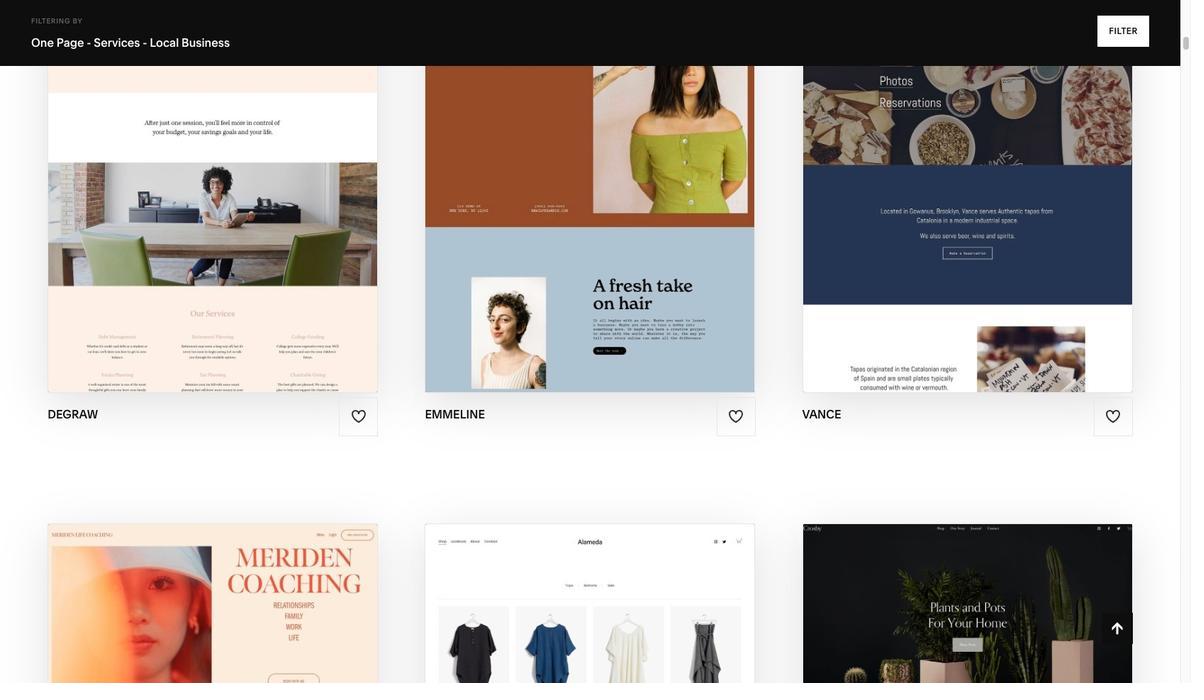 Task type: describe. For each thing, give the bounding box(es) containing it.
alameda image
[[426, 524, 755, 683]]

emmeline image
[[426, 0, 755, 392]]

back to top image
[[1110, 621, 1126, 636]]

vance image
[[803, 0, 1133, 392]]



Task type: locate. For each thing, give the bounding box(es) containing it.
add vance to your favorites list image
[[1106, 409, 1122, 424]]

meriden image
[[48, 524, 378, 683]]

crosby image
[[803, 524, 1133, 683]]

add degraw to your favorites list image
[[351, 409, 367, 424]]

degraw image
[[48, 0, 378, 392]]



Task type: vqa. For each thing, say whether or not it's contained in the screenshot.
ÇIMEN image
no



